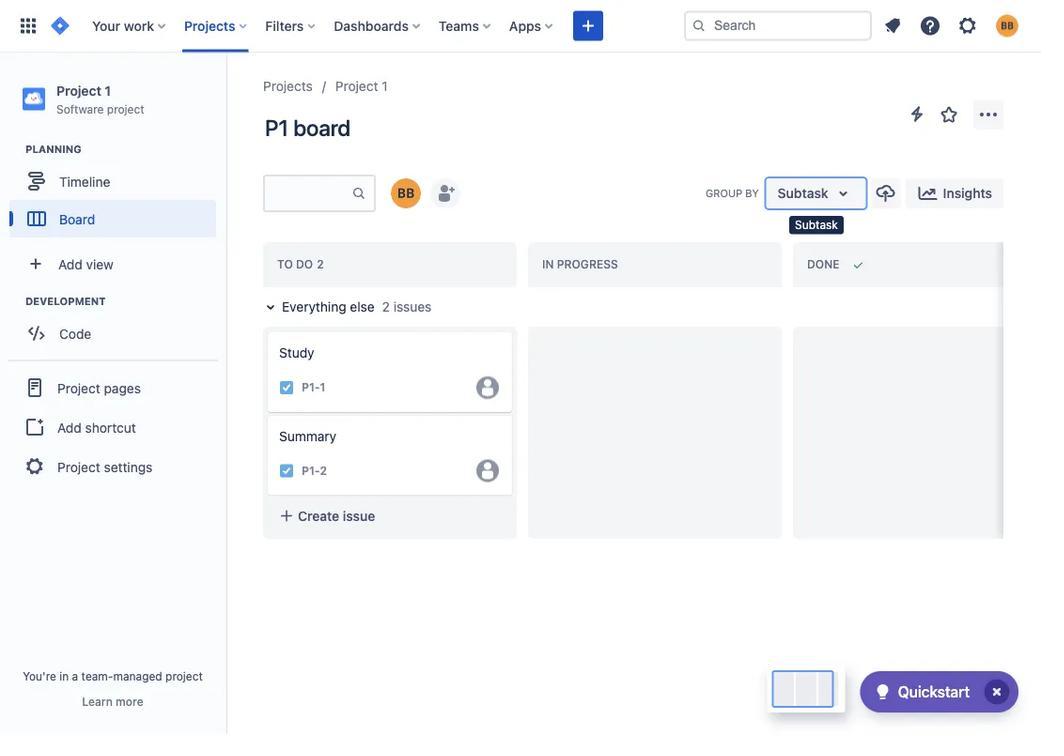 Task type: vqa. For each thing, say whether or not it's contained in the screenshot.
Further Configuration
no



Task type: locate. For each thing, give the bounding box(es) containing it.
add view button
[[11, 245, 214, 283]]

project settings link
[[8, 447, 218, 488]]

dashboards button
[[328, 11, 428, 41]]

add people image
[[434, 182, 457, 205]]

add inside button
[[57, 420, 82, 435]]

0 horizontal spatial project
[[107, 102, 144, 115]]

1 vertical spatial projects
[[263, 78, 313, 94]]

projects
[[184, 18, 235, 33], [263, 78, 313, 94]]

0 vertical spatial project
[[107, 102, 144, 115]]

task image left the p1-2 link at left
[[279, 464, 294, 479]]

1 vertical spatial create issue button
[[268, 500, 512, 533]]

add for add view
[[58, 256, 82, 272]]

project settings
[[57, 459, 153, 475]]

project up board on the left of page
[[335, 78, 378, 94]]

check image
[[872, 681, 894, 704]]

projects for the projects link
[[263, 78, 313, 94]]

add inside dropdown button
[[58, 256, 82, 272]]

1 vertical spatial issue
[[343, 509, 375, 524]]

0 horizontal spatial create issue button
[[268, 500, 512, 533]]

summary
[[279, 429, 337, 444]]

appswitcher icon image
[[17, 15, 39, 37]]

p1- down 'study' on the left of the page
[[302, 381, 320, 394]]

teams button
[[433, 11, 498, 41]]

issues
[[394, 299, 432, 315]]

0 vertical spatial issue
[[608, 342, 640, 357]]

issue
[[608, 342, 640, 357], [343, 509, 375, 524]]

you're in a team-managed project
[[23, 670, 203, 683]]

p1- down summary
[[302, 465, 320, 478]]

Search this board text field
[[265, 177, 352, 211]]

unassigned image
[[477, 460, 499, 483]]

p1- inside "link"
[[302, 381, 320, 394]]

project inside project 1 software project
[[56, 83, 101, 98]]

1 vertical spatial project
[[165, 670, 203, 683]]

1
[[382, 78, 388, 94], [105, 83, 111, 98], [320, 381, 326, 394]]

projects inside popup button
[[184, 18, 235, 33]]

project
[[335, 78, 378, 94], [56, 83, 101, 98], [57, 380, 100, 396], [57, 459, 100, 475]]

1 task image from the top
[[279, 380, 294, 395]]

bob builder image
[[391, 179, 421, 209]]

0 horizontal spatial create issue
[[298, 509, 375, 524]]

0 vertical spatial p1-
[[302, 381, 320, 394]]

1 vertical spatial subtask
[[795, 219, 838, 232]]

more
[[116, 695, 143, 709]]

project 1
[[335, 78, 388, 94]]

0 vertical spatial create issue button
[[533, 333, 777, 367]]

1 inside project 1 link
[[382, 78, 388, 94]]

0 horizontal spatial 1
[[105, 83, 111, 98]]

quickstart
[[898, 684, 970, 702]]

quickstart button
[[861, 672, 1019, 713]]

1 vertical spatial add
[[57, 420, 82, 435]]

issue for the right create issue button
[[608, 342, 640, 357]]

banner
[[0, 0, 1041, 53]]

1 horizontal spatial create
[[563, 342, 604, 357]]

1 up summary
[[320, 381, 326, 394]]

1 inside p1-1 "link"
[[320, 381, 326, 394]]

p1-
[[302, 381, 320, 394], [302, 465, 320, 478]]

help image
[[919, 15, 942, 37]]

your profile and settings image
[[996, 15, 1019, 37]]

projects link
[[263, 75, 313, 98]]

0 vertical spatial create
[[563, 342, 604, 357]]

banner containing your work
[[0, 0, 1041, 53]]

development group
[[9, 294, 225, 358]]

2 horizontal spatial 1
[[382, 78, 388, 94]]

subtask down 'subtask' "popup button"
[[795, 219, 838, 232]]

2 right else
[[382, 299, 390, 315]]

p1- for summary
[[302, 465, 320, 478]]

1 inside project 1 software project
[[105, 83, 111, 98]]

2 task image from the top
[[279, 464, 294, 479]]

1 horizontal spatial projects
[[263, 78, 313, 94]]

1 horizontal spatial 1
[[320, 381, 326, 394]]

everything else 2 issues
[[282, 299, 432, 315]]

do
[[296, 258, 313, 271]]

projects up sidebar navigation icon
[[184, 18, 235, 33]]

else
[[350, 299, 375, 315]]

primary element
[[11, 0, 684, 52]]

add
[[58, 256, 82, 272], [57, 420, 82, 435]]

p1-2 link
[[302, 463, 327, 479]]

project for project 1 software project
[[56, 83, 101, 98]]

project pages link
[[8, 368, 218, 409]]

jira software image
[[49, 15, 71, 37], [49, 15, 71, 37]]

project down add shortcut
[[57, 459, 100, 475]]

1 horizontal spatial create issue button
[[533, 333, 777, 367]]

2 down summary
[[320, 465, 327, 478]]

shortcut
[[85, 420, 136, 435]]

your
[[92, 18, 120, 33]]

2 p1- from the top
[[302, 465, 320, 478]]

create down the p1-2 link at left
[[298, 509, 339, 524]]

group by
[[706, 187, 759, 199]]

create issue
[[563, 342, 640, 357], [298, 509, 375, 524]]

2
[[382, 299, 390, 315], [320, 465, 327, 478]]

add shortcut button
[[8, 409, 218, 447]]

create down in progress
[[563, 342, 604, 357]]

1 vertical spatial create issue
[[298, 509, 375, 524]]

1 vertical spatial task image
[[279, 464, 294, 479]]

add left shortcut at bottom
[[57, 420, 82, 435]]

project up add shortcut
[[57, 380, 100, 396]]

1 down dashboards dropdown button
[[382, 78, 388, 94]]

project right "software"
[[107, 102, 144, 115]]

timeline link
[[9, 163, 216, 200]]

create issue down progress
[[563, 342, 640, 357]]

a
[[72, 670, 78, 683]]

project up "software"
[[56, 83, 101, 98]]

1 vertical spatial 2
[[320, 465, 327, 478]]

project right managed
[[165, 670, 203, 683]]

add left view
[[58, 256, 82, 272]]

1 vertical spatial create
[[298, 509, 339, 524]]

0 vertical spatial task image
[[279, 380, 294, 395]]

p1-2
[[302, 465, 327, 478]]

0 vertical spatial create issue
[[563, 342, 640, 357]]

group
[[8, 360, 218, 494]]

your work button
[[86, 11, 173, 41]]

0 vertical spatial projects
[[184, 18, 235, 33]]

notifications image
[[882, 15, 904, 37]]

0 horizontal spatial 2
[[320, 465, 327, 478]]

1 horizontal spatial create issue
[[563, 342, 640, 357]]

learn more button
[[82, 695, 143, 710]]

pages
[[104, 380, 141, 396]]

1 p1- from the top
[[302, 381, 320, 394]]

projects up the p1
[[263, 78, 313, 94]]

view
[[86, 256, 114, 272]]

1 down your
[[105, 83, 111, 98]]

insights button
[[906, 179, 1004, 209]]

create issue button
[[533, 333, 777, 367], [268, 500, 512, 533]]

project
[[107, 102, 144, 115], [165, 670, 203, 683]]

task image
[[279, 380, 294, 395], [279, 464, 294, 479]]

create issue down the p1-2 link at left
[[298, 509, 375, 524]]

unassigned image
[[477, 377, 499, 399]]

create
[[563, 342, 604, 357], [298, 509, 339, 524]]

0 horizontal spatial create
[[298, 509, 339, 524]]

0 vertical spatial subtask
[[778, 186, 829, 201]]

p1-1 link
[[302, 380, 326, 396]]

subtask button
[[767, 179, 866, 209]]

0 horizontal spatial projects
[[184, 18, 235, 33]]

project inside project 1 software project
[[107, 102, 144, 115]]

project for project pages
[[57, 380, 100, 396]]

0 horizontal spatial issue
[[343, 509, 375, 524]]

1 horizontal spatial issue
[[608, 342, 640, 357]]

subtask
[[778, 186, 829, 201], [795, 219, 838, 232]]

0 vertical spatial add
[[58, 256, 82, 272]]

1 horizontal spatial project
[[165, 670, 203, 683]]

1 vertical spatial p1-
[[302, 465, 320, 478]]

filters button
[[260, 11, 323, 41]]

dashboards
[[334, 18, 409, 33]]

task image left p1-1 "link"
[[279, 380, 294, 395]]

development image
[[3, 291, 25, 313]]

subtask up the subtask tooltip
[[778, 186, 829, 201]]

project 1 software project
[[56, 83, 144, 115]]

import image
[[875, 182, 897, 205]]

issue for the bottommost create issue button
[[343, 509, 375, 524]]

0 vertical spatial 2
[[382, 299, 390, 315]]

learn more
[[82, 695, 143, 709]]



Task type: describe. For each thing, give the bounding box(es) containing it.
create image
[[577, 15, 600, 37]]

to do
[[277, 258, 313, 271]]

planning group
[[9, 142, 225, 244]]

1 for project 1
[[382, 78, 388, 94]]

dismiss quickstart image
[[982, 678, 1012, 708]]

add view
[[58, 256, 114, 272]]

code link
[[9, 315, 216, 353]]

software
[[56, 102, 104, 115]]

apps
[[509, 18, 541, 33]]

filters
[[265, 18, 304, 33]]

task image for study
[[279, 380, 294, 395]]

add shortcut
[[57, 420, 136, 435]]

progress
[[557, 258, 618, 271]]

create issue for the bottommost create issue button
[[298, 509, 375, 524]]

Search field
[[684, 11, 872, 41]]

apps button
[[504, 11, 560, 41]]

settings
[[104, 459, 153, 475]]

create issue for the right create issue button
[[563, 342, 640, 357]]

search image
[[692, 18, 707, 33]]

projects button
[[179, 11, 254, 41]]

p1-1
[[302, 381, 326, 394]]

1 horizontal spatial 2
[[382, 299, 390, 315]]

in progress
[[542, 258, 618, 271]]

group containing project pages
[[8, 360, 218, 494]]

project for project 1
[[335, 78, 378, 94]]

insights image
[[917, 182, 940, 205]]

create for the bottommost create issue button
[[298, 509, 339, 524]]

study
[[279, 345, 315, 361]]

settings image
[[957, 15, 979, 37]]

1 for p1-1
[[320, 381, 326, 394]]

done
[[807, 258, 840, 271]]

planning image
[[3, 138, 25, 161]]

by
[[746, 187, 759, 199]]

in
[[542, 258, 554, 271]]

more image
[[977, 103, 1000, 126]]

add for add shortcut
[[57, 420, 82, 435]]

group
[[706, 187, 743, 199]]

everything
[[282, 299, 346, 315]]

2 inside the p1-2 link
[[320, 465, 327, 478]]

sidebar navigation image
[[205, 75, 246, 113]]

in
[[59, 670, 69, 683]]

create for the right create issue button
[[563, 342, 604, 357]]

project pages
[[57, 380, 141, 396]]

star p1 board image
[[938, 103, 961, 126]]

code
[[59, 326, 91, 341]]

team-
[[81, 670, 113, 683]]

create issue image
[[257, 320, 279, 342]]

1 for project 1 software project
[[105, 83, 111, 98]]

automations menu button icon image
[[906, 103, 929, 125]]

insights
[[943, 186, 992, 201]]

to
[[277, 258, 293, 271]]

p1 board
[[265, 115, 350, 141]]

work
[[124, 18, 154, 33]]

task image for summary
[[279, 464, 294, 479]]

board
[[59, 211, 95, 227]]

to do element
[[277, 258, 328, 271]]

board link
[[9, 200, 216, 238]]

subtask inside tooltip
[[795, 219, 838, 232]]

planning
[[25, 144, 82, 156]]

managed
[[113, 670, 162, 683]]

project 1 link
[[335, 75, 388, 98]]

p1- for study
[[302, 381, 320, 394]]

learn
[[82, 695, 113, 709]]

board
[[293, 115, 350, 141]]

projects for projects popup button
[[184, 18, 235, 33]]

development
[[25, 296, 106, 308]]

subtask tooltip
[[789, 216, 844, 235]]

subtask inside "popup button"
[[778, 186, 829, 201]]

your work
[[92, 18, 154, 33]]

you're
[[23, 670, 56, 683]]

teams
[[439, 18, 479, 33]]

p1
[[265, 115, 289, 141]]

project for project settings
[[57, 459, 100, 475]]

timeline
[[59, 174, 110, 189]]



